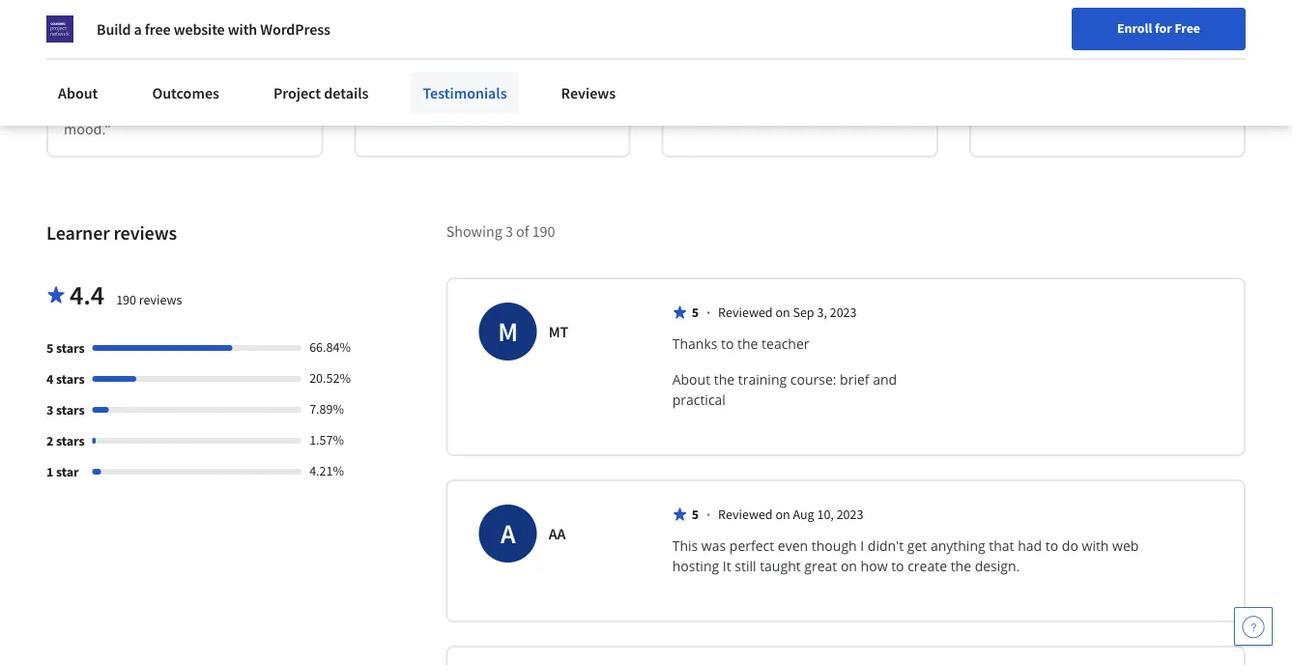 Task type: describe. For each thing, give the bounding box(es) containing it.
go."
[[852, 73, 877, 92]]

whenever
[[64, 96, 127, 115]]

offer,
[[821, 49, 854, 69]]

my inside "when i need courses on topics that my university doesn't offer, coursera is one of the best places to go."
[[679, 49, 699, 69]]

this was perfect even though i didn't get anything that had to do with web hosting it still taught great on how to create the design.
[[673, 537, 1143, 575]]

help center image
[[1242, 615, 1266, 638]]

can
[[206, 73, 230, 92]]

was
[[702, 537, 726, 555]]

concepts
[[513, 26, 571, 46]]

doesn't
[[769, 49, 818, 69]]

free
[[145, 19, 171, 39]]

better
[[987, 49, 1026, 69]]

how
[[861, 557, 888, 575]]

training
[[738, 370, 787, 389]]

course:
[[791, 370, 837, 389]]

university
[[702, 49, 766, 69]]

to inside "to be able to take courses at my own pace and rhythm has been an amazing experience. i can learn whenever it fits my schedule and mood."
[[140, 26, 153, 46]]

without
[[1023, 96, 1074, 115]]

i inside "i directly applied the concepts and skills i learned from my courses to an exciting new project at work."
[[407, 49, 411, 69]]

still
[[735, 557, 757, 575]]

to right how
[[892, 557, 905, 575]]

me
[[1159, 73, 1180, 92]]

even
[[778, 537, 808, 555]]

stars for 4 stars
[[56, 370, 85, 388]]

been
[[233, 49, 265, 69]]

more
[[1185, 49, 1219, 69]]

190 reviews
[[116, 291, 182, 309]]

aa
[[549, 524, 566, 544]]

anything
[[931, 537, 986, 555]]

"when
[[679, 26, 723, 46]]

the inside this was perfect even though i didn't get anything that had to do with web hosting it still taught great on how to create the design.
[[951, 557, 972, 575]]

1 vertical spatial 3
[[46, 401, 53, 419]]

be
[[89, 26, 105, 46]]

and inside "about the training course: brief and practical"
[[873, 370, 897, 389]]

this
[[673, 537, 698, 555]]

job:
[[1077, 49, 1102, 69]]

enroll for free
[[1118, 19, 1201, 37]]

outcomes
[[152, 83, 219, 102]]

my inside "i directly applied the concepts and skills i learned from my courses to an exciting new project at work."
[[500, 49, 521, 69]]

to inside "i directly applied the concepts and skills i learned from my courses to an exciting new project at work."
[[576, 49, 590, 69]]

"learning isn't just about being better at your job: it's so much more than that. coursera allows me to learn without limits."
[[987, 26, 1219, 115]]

teacher
[[762, 335, 810, 353]]

4.21%
[[310, 462, 344, 480]]

has
[[207, 49, 230, 69]]

0 vertical spatial 3
[[506, 222, 513, 241]]

i inside "when i need courses on topics that my university doesn't offer, coursera is one of the best places to go."
[[726, 26, 730, 46]]

able
[[108, 26, 136, 46]]

so
[[1127, 49, 1142, 69]]

learn for been
[[233, 73, 266, 92]]

5 for m
[[692, 304, 699, 321]]

learner
[[46, 221, 110, 245]]

from
[[466, 49, 497, 69]]

reviews
[[561, 83, 616, 102]]

thanks
[[673, 335, 718, 353]]

courses inside "i directly applied the concepts and skills i learned from my courses to an exciting new project at work."
[[524, 49, 573, 69]]

stars for 2 stars
[[56, 432, 85, 450]]

that.
[[1020, 73, 1050, 92]]

about the training course: brief and practical
[[673, 370, 901, 409]]

thanks to the teacher
[[673, 335, 810, 353]]

pace
[[95, 49, 125, 69]]

outcomes link
[[141, 72, 231, 114]]

coursera project network image
[[46, 15, 73, 43]]

2
[[46, 432, 53, 450]]

do
[[1062, 537, 1079, 555]]

courses inside "to be able to take courses at my own pace and rhythm has been an amazing experience. i can learn whenever it fits my schedule and mood."
[[187, 26, 236, 46]]

showing 3 of 190
[[446, 222, 555, 241]]

66.84%
[[310, 339, 351, 356]]

directly
[[385, 26, 434, 46]]

reviewed on sep 3, 2023
[[718, 304, 857, 321]]

reviewed for a
[[718, 506, 773, 523]]

aug
[[793, 506, 815, 523]]

get
[[908, 537, 927, 555]]

much
[[1145, 49, 1182, 69]]

work."
[[520, 73, 562, 92]]

of inside "when i need courses on topics that my university doesn't offer, coursera is one of the best places to go."
[[720, 73, 733, 92]]

10,
[[817, 506, 834, 523]]

1.57%
[[310, 431, 344, 449]]

the inside "about the training course: brief and practical"
[[714, 370, 735, 389]]

0 horizontal spatial with
[[228, 19, 257, 39]]

coursera inside "when i need courses on topics that my university doesn't offer, coursera is one of the best places to go."
[[857, 49, 915, 69]]

brief
[[840, 370, 870, 389]]

project
[[455, 73, 501, 92]]

on inside "when i need courses on topics that my university doesn't offer, coursera is one of the best places to go."
[[821, 26, 838, 46]]

topics
[[841, 26, 880, 46]]

show notifications image
[[1087, 24, 1110, 47]]

4.4
[[70, 278, 105, 312]]

fits
[[143, 96, 163, 115]]

my up been
[[255, 26, 275, 46]]

build a free website with wordpress
[[97, 19, 330, 39]]

2023 for m
[[830, 304, 857, 321]]

wordpress
[[260, 19, 330, 39]]

learn for than
[[987, 96, 1020, 115]]

2023 for a
[[837, 506, 864, 523]]

i inside "to be able to take courses at my own pace and rhythm has been an amazing experience. i can learn whenever it fits my schedule and mood."
[[199, 73, 203, 92]]

at inside "i directly applied the concepts and skills i learned from my courses to an exciting new project at work."
[[504, 73, 517, 92]]

isn't
[[1053, 26, 1081, 46]]

testimonials
[[423, 83, 507, 102]]

"to
[[64, 26, 86, 46]]

hosting
[[673, 557, 719, 575]]

a
[[501, 517, 516, 551]]

to right thanks at right
[[721, 335, 734, 353]]

at for better
[[1029, 49, 1042, 69]]

web
[[1113, 537, 1139, 555]]

need
[[733, 26, 765, 46]]

reviews link
[[550, 72, 628, 114]]

own
[[64, 49, 92, 69]]

design.
[[975, 557, 1020, 575]]

learned
[[414, 49, 463, 69]]

project details link
[[262, 72, 380, 114]]

your
[[1045, 49, 1074, 69]]

an inside "i directly applied the concepts and skills i learned from my courses to an exciting new project at work."
[[593, 49, 609, 69]]



Task type: vqa. For each thing, say whether or not it's contained in the screenshot.
the Courses LINK
no



Task type: locate. For each thing, give the bounding box(es) containing it.
with inside this was perfect even though i didn't get anything that had to do with web hosting it still taught great on how to create the design.
[[1082, 537, 1109, 555]]

the left teacher
[[738, 335, 758, 353]]

the up 'practical' at bottom right
[[714, 370, 735, 389]]

an up the reviews
[[593, 49, 609, 69]]

limits."
[[1077, 96, 1122, 115]]

on
[[821, 26, 838, 46], [776, 304, 791, 321], [776, 506, 791, 523], [841, 557, 858, 575]]

free
[[1175, 19, 1201, 37]]

is
[[679, 73, 689, 92]]

exciting
[[372, 73, 422, 92]]

my up is
[[679, 49, 699, 69]]

that up "design." on the right of page
[[989, 537, 1015, 555]]

of right one
[[720, 73, 733, 92]]

that inside "when i need courses on topics that my university doesn't offer, coursera is one of the best places to go."
[[883, 26, 910, 46]]

2023 right 3,
[[830, 304, 857, 321]]

stars down 4 stars
[[56, 401, 85, 419]]

didn't
[[868, 537, 904, 555]]

1 vertical spatial learn
[[987, 96, 1020, 115]]

stars right 2 on the bottom left of the page
[[56, 432, 85, 450]]

the down the university
[[736, 73, 758, 92]]

5 up this
[[692, 506, 699, 523]]

stars for 3 stars
[[56, 401, 85, 419]]

1 horizontal spatial about
[[673, 370, 711, 389]]

coursera inside "learning isn't just about being better at your job: it's so much more than that. coursera allows me to learn without limits."
[[1053, 73, 1111, 92]]

2 vertical spatial at
[[504, 73, 517, 92]]

at inside "learning isn't just about being better at your job: it's so much more than that. coursera allows me to learn without limits."
[[1029, 49, 1042, 69]]

than
[[987, 73, 1017, 92]]

at left work."
[[504, 73, 517, 92]]

"when i need courses on topics that my university doesn't offer, coursera is one of the best places to go."
[[679, 26, 915, 92]]

an
[[268, 49, 284, 69], [593, 49, 609, 69]]

about for about the training course: brief and practical
[[673, 370, 711, 389]]

practical
[[673, 391, 726, 409]]

that inside this was perfect even though i didn't get anything that had to do with web hosting it still taught great on how to create the design.
[[989, 537, 1015, 555]]

1 vertical spatial of
[[516, 222, 529, 241]]

reviews
[[114, 221, 177, 245], [139, 291, 182, 309]]

190 right showing
[[532, 222, 555, 241]]

1 vertical spatial at
[[1029, 49, 1042, 69]]

0 vertical spatial reviews
[[114, 221, 177, 245]]

2 vertical spatial 5
[[692, 506, 699, 523]]

1 reviewed from the top
[[718, 304, 773, 321]]

to left take
[[140, 26, 153, 46]]

the down anything
[[951, 557, 972, 575]]

5 up 4
[[46, 340, 53, 357]]

being
[[1152, 26, 1188, 46]]

0 horizontal spatial of
[[516, 222, 529, 241]]

1 horizontal spatial learn
[[987, 96, 1020, 115]]

taught
[[760, 557, 801, 575]]

allows
[[1114, 73, 1156, 92]]

the up from
[[489, 26, 510, 46]]

on down though
[[841, 557, 858, 575]]

the inside "when i need courses on topics that my university doesn't offer, coursera is one of the best places to go."
[[736, 73, 758, 92]]

3
[[506, 222, 513, 241], [46, 401, 53, 419]]

learn down been
[[233, 73, 266, 92]]

at up that.
[[1029, 49, 1042, 69]]

stars right 4
[[56, 370, 85, 388]]

to
[[140, 26, 153, 46], [576, 49, 590, 69], [836, 73, 849, 92], [1183, 73, 1196, 92], [721, 335, 734, 353], [1046, 537, 1059, 555], [892, 557, 905, 575]]

2 horizontal spatial at
[[1029, 49, 1042, 69]]

3 right showing
[[506, 222, 513, 241]]

5 for a
[[692, 506, 699, 523]]

reviews for 190 reviews
[[139, 291, 182, 309]]

4 stars
[[46, 370, 85, 388]]

"learning
[[987, 26, 1050, 46]]

and inside "i directly applied the concepts and skills i learned from my courses to an exciting new project at work."
[[574, 26, 599, 46]]

1 vertical spatial reviewed
[[718, 506, 773, 523]]

sep
[[793, 304, 815, 321]]

2 reviewed from the top
[[718, 506, 773, 523]]

and right the schedule
[[250, 96, 275, 115]]

a
[[134, 19, 142, 39]]

2 stars
[[46, 432, 85, 450]]

i left didn't
[[861, 537, 865, 555]]

m
[[498, 315, 518, 349]]

courses up has
[[187, 26, 236, 46]]

0 horizontal spatial 190
[[116, 291, 136, 309]]

reviews up 190 reviews
[[114, 221, 177, 245]]

rhythm
[[156, 49, 204, 69]]

menu item
[[942, 19, 1067, 82]]

0 vertical spatial about
[[58, 83, 98, 102]]

coursera down job:
[[1053, 73, 1111, 92]]

at inside "to be able to take courses at my own pace and rhythm has been an amazing experience. i can learn whenever it fits my schedule and mood."
[[239, 26, 252, 46]]

an inside "to be able to take courses at my own pace and rhythm has been an amazing experience. i can learn whenever it fits my schedule and mood."
[[268, 49, 284, 69]]

0 horizontal spatial 3
[[46, 401, 53, 419]]

at for courses
[[239, 26, 252, 46]]

2023
[[830, 304, 857, 321], [837, 506, 864, 523]]

reviews for learner reviews
[[114, 221, 177, 245]]

it
[[131, 96, 140, 115]]

learn inside "to be able to take courses at my own pace and rhythm has been an amazing experience. i can learn whenever it fits my schedule and mood."
[[233, 73, 266, 92]]

0 horizontal spatial that
[[883, 26, 910, 46]]

about link
[[46, 72, 110, 114]]

1 horizontal spatial courses
[[524, 49, 573, 69]]

1 vertical spatial about
[[673, 370, 711, 389]]

the inside "i directly applied the concepts and skills i learned from my courses to an exciting new project at work."
[[489, 26, 510, 46]]

1 vertical spatial reviews
[[139, 291, 182, 309]]

0 vertical spatial 2023
[[830, 304, 857, 321]]

to up the reviews
[[576, 49, 590, 69]]

schedule
[[189, 96, 247, 115]]

1 vertical spatial 190
[[116, 291, 136, 309]]

my right from
[[500, 49, 521, 69]]

that right topics
[[883, 26, 910, 46]]

on up offer,
[[821, 26, 838, 46]]

about for about
[[58, 83, 98, 102]]

an right been
[[268, 49, 284, 69]]

of
[[720, 73, 733, 92], [516, 222, 529, 241]]

190 right 4.4
[[116, 291, 136, 309]]

i right skills
[[407, 49, 411, 69]]

courses inside "when i need courses on topics that my university doesn't offer, coursera is one of the best places to go."
[[768, 26, 818, 46]]

reviewed up thanks to the teacher
[[718, 304, 773, 321]]

1 horizontal spatial at
[[504, 73, 517, 92]]

0 vertical spatial at
[[239, 26, 252, 46]]

learn
[[233, 73, 266, 92], [987, 96, 1020, 115]]

1 horizontal spatial 3
[[506, 222, 513, 241]]

0 horizontal spatial courses
[[187, 26, 236, 46]]

and right concepts
[[574, 26, 599, 46]]

mt
[[549, 322, 569, 341]]

project
[[274, 83, 321, 102]]

places
[[791, 73, 833, 92]]

learn down than
[[987, 96, 1020, 115]]

it's
[[1105, 49, 1124, 69]]

enroll for free button
[[1072, 8, 1246, 50]]

0 horizontal spatial at
[[239, 26, 252, 46]]

had
[[1018, 537, 1042, 555]]

1 horizontal spatial coursera
[[1053, 73, 1111, 92]]

reviewed up perfect
[[718, 506, 773, 523]]

0 horizontal spatial learn
[[233, 73, 266, 92]]

with right do
[[1082, 537, 1109, 555]]

best
[[761, 73, 788, 92]]

0 horizontal spatial coursera
[[857, 49, 915, 69]]

1 horizontal spatial an
[[593, 49, 609, 69]]

0 vertical spatial reviewed
[[718, 304, 773, 321]]

with up been
[[228, 19, 257, 39]]

with
[[228, 19, 257, 39], [1082, 537, 1109, 555]]

reviewed on aug 10, 2023
[[718, 506, 864, 523]]

1 vertical spatial that
[[989, 537, 1015, 555]]

0 horizontal spatial an
[[268, 49, 284, 69]]

my right fits
[[166, 96, 186, 115]]

coursera image
[[23, 16, 146, 47]]

0 vertical spatial 190
[[532, 222, 555, 241]]

for
[[1155, 19, 1172, 37]]

"to be able to take courses at my own pace and rhythm has been an amazing experience. i can learn whenever it fits my schedule and mood."
[[64, 26, 284, 138]]

and up experience.
[[128, 49, 153, 69]]

coursera
[[857, 49, 915, 69], [1053, 73, 1111, 92]]

2 an from the left
[[593, 49, 609, 69]]

i left can
[[199, 73, 203, 92]]

None search field
[[276, 12, 508, 51]]

1
[[46, 463, 53, 481]]

reviews right 4.4
[[139, 291, 182, 309]]

details
[[324, 83, 369, 102]]

experience.
[[122, 73, 196, 92]]

stars up 4 stars
[[56, 340, 85, 357]]

just
[[1084, 26, 1108, 46]]

i left need
[[726, 26, 730, 46]]

2 stars from the top
[[56, 370, 85, 388]]

4 stars from the top
[[56, 432, 85, 450]]

0 vertical spatial coursera
[[857, 49, 915, 69]]

1 vertical spatial with
[[1082, 537, 1109, 555]]

i inside this was perfect even though i didn't get anything that had to do with web hosting it still taught great on how to create the design.
[[861, 537, 865, 555]]

great
[[805, 557, 838, 575]]

1 horizontal spatial 190
[[532, 222, 555, 241]]

0 vertical spatial with
[[228, 19, 257, 39]]

about
[[58, 83, 98, 102], [673, 370, 711, 389]]

testimonials link
[[411, 72, 519, 114]]

to left do
[[1046, 537, 1059, 555]]

0 vertical spatial that
[[883, 26, 910, 46]]

at up been
[[239, 26, 252, 46]]

courses up the doesn't
[[768, 26, 818, 46]]

2023 right 10,
[[837, 506, 864, 523]]

0 vertical spatial 5
[[692, 304, 699, 321]]

at
[[239, 26, 252, 46], [1029, 49, 1042, 69], [504, 73, 517, 92]]

about inside "about the training course: brief and practical"
[[673, 370, 711, 389]]

1 horizontal spatial of
[[720, 73, 733, 92]]

1 vertical spatial 2023
[[837, 506, 864, 523]]

take
[[156, 26, 184, 46]]

on inside this was perfect even though i didn't get anything that had to do with web hosting it still taught great on how to create the design.
[[841, 557, 858, 575]]

5 up thanks at right
[[692, 304, 699, 321]]

about down own
[[58, 83, 98, 102]]

1 horizontal spatial with
[[1082, 537, 1109, 555]]

stars for 5 stars
[[56, 340, 85, 357]]

on left aug on the right
[[776, 506, 791, 523]]

reviewed
[[718, 304, 773, 321], [718, 506, 773, 523]]

learn inside "learning isn't just about being better at your job: it's so much more than that. coursera allows me to learn without limits."
[[987, 96, 1020, 115]]

amazing
[[64, 73, 119, 92]]

perfect
[[730, 537, 775, 555]]

0 vertical spatial learn
[[233, 73, 266, 92]]

though
[[812, 537, 857, 555]]

1 horizontal spatial that
[[989, 537, 1015, 555]]

0 vertical spatial of
[[720, 73, 733, 92]]

0 horizontal spatial about
[[58, 83, 98, 102]]

2 horizontal spatial courses
[[768, 26, 818, 46]]

on left "sep"
[[776, 304, 791, 321]]

the
[[489, 26, 510, 46], [736, 73, 758, 92], [738, 335, 758, 353], [714, 370, 735, 389], [951, 557, 972, 575]]

1 stars from the top
[[56, 340, 85, 357]]

about up 'practical' at bottom right
[[673, 370, 711, 389]]

and right brief
[[873, 370, 897, 389]]

skills
[[372, 49, 404, 69]]

of right showing
[[516, 222, 529, 241]]

1 vertical spatial coursera
[[1053, 73, 1111, 92]]

3 stars from the top
[[56, 401, 85, 419]]

coursera up go." at right top
[[857, 49, 915, 69]]

5 stars
[[46, 340, 85, 357]]

to right me
[[1183, 73, 1196, 92]]

stars
[[56, 340, 85, 357], [56, 370, 85, 388], [56, 401, 85, 419], [56, 432, 85, 450]]

"i
[[372, 26, 382, 46]]

one
[[693, 73, 717, 92]]

reviewed for m
[[718, 304, 773, 321]]

new
[[425, 73, 452, 92]]

1 vertical spatial 5
[[46, 340, 53, 357]]

to inside "when i need courses on topics that my university doesn't offer, coursera is one of the best places to go."
[[836, 73, 849, 92]]

1 an from the left
[[268, 49, 284, 69]]

to inside "learning isn't just about being better at your job: it's so much more than that. coursera allows me to learn without limits."
[[1183, 73, 1196, 92]]

to left go." at right top
[[836, 73, 849, 92]]

enroll
[[1118, 19, 1153, 37]]

3 up 2 on the bottom left of the page
[[46, 401, 53, 419]]

courses down concepts
[[524, 49, 573, 69]]



